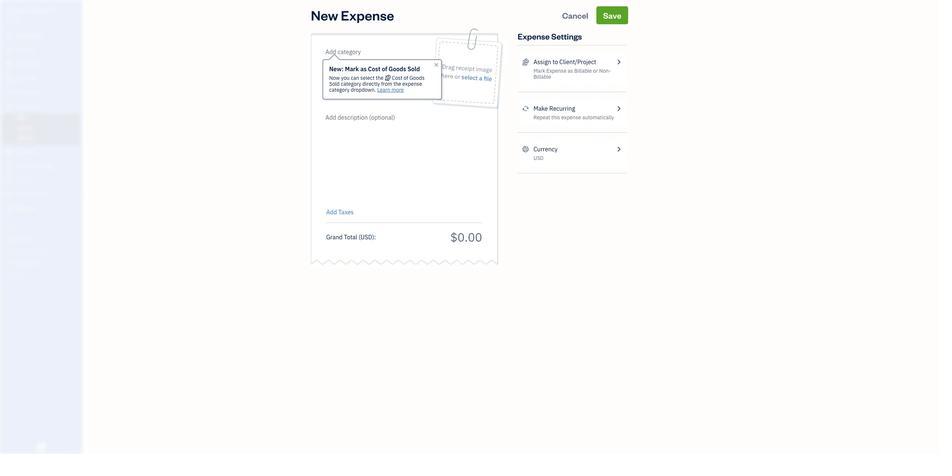 Task type: describe. For each thing, give the bounding box(es) containing it.
settings image
[[6, 272, 80, 278]]

can
[[351, 75, 359, 81]]

company
[[27, 7, 53, 14]]

mark inside the mark expense as billable or non- billable
[[534, 68, 545, 74]]

new:
[[329, 65, 344, 73]]

0 horizontal spatial of
[[382, 65, 387, 73]]

directly
[[363, 81, 380, 87]]

settings
[[551, 31, 582, 41]]

goods inside cost of goods sold category directly from the expense category dropdown.
[[410, 75, 425, 81]]

learn
[[377, 87, 390, 93]]

this
[[552, 114, 560, 121]]

select a file button
[[462, 72, 493, 84]]

repeat this expense automatically
[[534, 114, 614, 121]]

as for billable
[[568, 68, 573, 74]]

select inside the select a file
[[462, 73, 478, 82]]

cost of goods sold category directly from the expense category dropdown.
[[329, 75, 425, 93]]

here
[[441, 72, 454, 80]]

):
[[372, 234, 376, 241]]

currency
[[534, 146, 558, 153]]

learn more link
[[377, 87, 404, 93]]

mark expense as billable or non- billable
[[534, 68, 611, 80]]

cancel
[[562, 10, 588, 21]]

file
[[484, 75, 493, 83]]

0 horizontal spatial usd
[[361, 234, 372, 241]]

Date in MM/DD/YYYY format text field
[[326, 66, 375, 74]]

client/project
[[560, 58, 596, 66]]

maria's company owner
[[6, 7, 53, 21]]

new
[[311, 6, 338, 24]]

Amount (USD) text field
[[450, 229, 482, 245]]

new: mark as cost of goods sold
[[329, 65, 420, 73]]

1 horizontal spatial sold
[[408, 65, 420, 73]]

learn more
[[377, 87, 404, 93]]

to
[[553, 58, 558, 66]]

cancel button
[[556, 6, 595, 24]]

add taxes
[[326, 209, 354, 216]]

Category text field
[[326, 47, 389, 56]]

receipt
[[456, 64, 475, 73]]

1 vertical spatial expense
[[561, 114, 581, 121]]

from
[[381, 81, 392, 87]]

add taxes button
[[326, 208, 354, 217]]

save
[[603, 10, 622, 21]]

report image
[[5, 205, 14, 213]]

freshbooks image
[[35, 443, 47, 452]]

you
[[341, 75, 350, 81]]

make recurring
[[534, 105, 575, 112]]

0 horizontal spatial goods
[[389, 65, 406, 73]]

currencyandlanguage image
[[522, 145, 529, 154]]

grand
[[326, 234, 343, 241]]

expense image
[[5, 103, 14, 111]]

team members image
[[6, 236, 80, 242]]

refresh image
[[522, 104, 529, 113]]

invoice image
[[5, 75, 14, 83]]

owner
[[6, 15, 20, 21]]

chevronright image for recurring
[[616, 104, 622, 113]]

new expense
[[311, 6, 394, 24]]

payment image
[[5, 89, 14, 97]]

drag receipt image here or
[[441, 63, 493, 81]]

assign
[[534, 58, 551, 66]]

sold inside cost of goods sold category directly from the expense category dropdown.
[[329, 81, 340, 87]]

expense for new expense
[[341, 6, 394, 24]]



Task type: vqa. For each thing, say whether or not it's contained in the screenshot.
bottommost 5:20
no



Task type: locate. For each thing, give the bounding box(es) containing it.
or for drag receipt image here or
[[455, 73, 461, 81]]

cost inside cost of goods sold category directly from the expense category dropdown.
[[392, 75, 403, 81]]

billable down assign
[[534, 74, 551, 80]]

1 horizontal spatial mark
[[534, 68, 545, 74]]

0 vertical spatial sold
[[408, 65, 420, 73]]

0 horizontal spatial expense
[[403, 81, 422, 87]]

category
[[341, 81, 361, 87], [329, 87, 350, 93]]

as down assign to client/project
[[568, 68, 573, 74]]

1 horizontal spatial or
[[593, 68, 598, 74]]

of inside cost of goods sold category directly from the expense category dropdown.
[[404, 75, 408, 81]]

chevronright image
[[616, 57, 622, 66], [616, 104, 622, 113], [616, 145, 622, 154]]

the right from at the top of page
[[394, 81, 401, 87]]

goods up from at the top of page
[[389, 65, 406, 73]]

expense settings
[[518, 31, 582, 41]]

repeat
[[534, 114, 550, 121]]

taxes
[[338, 209, 354, 216]]

goods left here
[[410, 75, 425, 81]]

cost up more
[[392, 75, 403, 81]]

or
[[593, 68, 598, 74], [455, 73, 461, 81]]

or right here
[[455, 73, 461, 81]]

chevronright image for to
[[616, 57, 622, 66]]

select a file
[[462, 73, 493, 83]]

1 vertical spatial chevronright image
[[616, 104, 622, 113]]

apps image
[[6, 224, 80, 230]]

a
[[479, 74, 483, 82]]

0 vertical spatial goods
[[389, 65, 406, 73]]

client image
[[5, 47, 14, 54]]

Description text field
[[323, 113, 479, 203]]

usd down currency
[[534, 155, 544, 162]]

as
[[360, 65, 367, 73], [568, 68, 573, 74]]

assign to client/project
[[534, 58, 596, 66]]

sold left "you"
[[329, 81, 340, 87]]

1 chevronright image from the top
[[616, 57, 622, 66]]

bank connections image
[[6, 260, 80, 266]]

maria's
[[6, 7, 26, 14]]

0 horizontal spatial mark
[[345, 65, 359, 73]]

chart image
[[5, 191, 14, 199]]

1 horizontal spatial select
[[462, 73, 478, 82]]

now you can select the
[[329, 75, 385, 81]]

0 horizontal spatial as
[[360, 65, 367, 73]]

project image
[[5, 149, 14, 156]]

close image
[[433, 62, 439, 68]]

0 horizontal spatial cost
[[368, 65, 381, 73]]

usd
[[534, 155, 544, 162], [361, 234, 372, 241]]

billable
[[574, 68, 592, 74], [534, 74, 551, 80]]

category down now
[[329, 87, 350, 93]]

expense
[[403, 81, 422, 87], [561, 114, 581, 121]]

select
[[462, 73, 478, 82], [360, 75, 375, 81]]

1 horizontal spatial of
[[404, 75, 408, 81]]

(
[[359, 234, 361, 241]]

dashboard image
[[5, 32, 14, 40]]

mark up can
[[345, 65, 359, 73]]

2 vertical spatial expense
[[547, 68, 567, 74]]

0 vertical spatial expense
[[341, 6, 394, 24]]

1 vertical spatial expense
[[518, 31, 550, 41]]

more
[[392, 87, 404, 93]]

goods
[[389, 65, 406, 73], [410, 75, 425, 81]]

expense
[[341, 6, 394, 24], [518, 31, 550, 41], [547, 68, 567, 74]]

timer image
[[5, 163, 14, 170]]

0 vertical spatial usd
[[534, 155, 544, 162]]

or inside drag receipt image here or
[[455, 73, 461, 81]]

sold
[[408, 65, 420, 73], [329, 81, 340, 87]]

1 horizontal spatial expense
[[561, 114, 581, 121]]

mark down assign
[[534, 68, 545, 74]]

automatically
[[582, 114, 614, 121]]

now
[[329, 75, 340, 81]]

the inside cost of goods sold category directly from the expense category dropdown.
[[394, 81, 401, 87]]

1 horizontal spatial usd
[[534, 155, 544, 162]]

2 vertical spatial chevronright image
[[616, 145, 622, 154]]

1 vertical spatial cost
[[392, 75, 403, 81]]

1 horizontal spatial billable
[[574, 68, 592, 74]]

or for mark expense as billable or non- billable
[[593, 68, 598, 74]]

billable down client/project
[[574, 68, 592, 74]]

usd right 'total'
[[361, 234, 372, 241]]

of up from at the top of page
[[382, 65, 387, 73]]

expense inside the mark expense as billable or non- billable
[[547, 68, 567, 74]]

as inside the mark expense as billable or non- billable
[[568, 68, 573, 74]]

category down date in mm/dd/yyyy format text field
[[341, 81, 361, 87]]

1 horizontal spatial cost
[[392, 75, 403, 81]]

main element
[[0, 0, 101, 455]]

save button
[[597, 6, 628, 24]]

1 horizontal spatial as
[[568, 68, 573, 74]]

or left non-
[[593, 68, 598, 74]]

drag
[[442, 63, 455, 71]]

0 vertical spatial expense
[[403, 81, 422, 87]]

add
[[326, 209, 337, 216]]

1 vertical spatial goods
[[410, 75, 425, 81]]

expense for mark expense as billable or non- billable
[[547, 68, 567, 74]]

0 horizontal spatial billable
[[534, 74, 551, 80]]

cost up cost of goods sold category directly from the expense category dropdown.
[[368, 65, 381, 73]]

total
[[344, 234, 357, 241]]

mark
[[345, 65, 359, 73], [534, 68, 545, 74]]

dropdown.
[[351, 87, 376, 93]]

1 vertical spatial of
[[404, 75, 408, 81]]

expense inside cost of goods sold category directly from the expense category dropdown.
[[403, 81, 422, 87]]

expensesrebilling image
[[522, 57, 529, 66]]

cost
[[368, 65, 381, 73], [392, 75, 403, 81]]

recurring
[[549, 105, 575, 112]]

0 vertical spatial cost
[[368, 65, 381, 73]]

the
[[376, 75, 384, 81], [394, 81, 401, 87]]

the down new: mark as cost of goods sold
[[376, 75, 384, 81]]

1 horizontal spatial goods
[[410, 75, 425, 81]]

make
[[534, 105, 548, 112]]

or inside the mark expense as billable or non- billable
[[593, 68, 598, 74]]

0 horizontal spatial select
[[360, 75, 375, 81]]

expense right from at the top of page
[[403, 81, 422, 87]]

grand total ( usd ):
[[326, 234, 376, 241]]

select down new: mark as cost of goods sold
[[360, 75, 375, 81]]

image
[[476, 65, 493, 74]]

select down receipt
[[462, 73, 478, 82]]

sold left close image
[[408, 65, 420, 73]]

items and services image
[[6, 248, 80, 254]]

1 vertical spatial sold
[[329, 81, 340, 87]]

of
[[382, 65, 387, 73], [404, 75, 408, 81]]

estimate image
[[5, 61, 14, 68]]

of up more
[[404, 75, 408, 81]]

2 chevronright image from the top
[[616, 104, 622, 113]]

0 vertical spatial chevronright image
[[616, 57, 622, 66]]

non-
[[599, 68, 611, 74]]

expense down recurring
[[561, 114, 581, 121]]

3 chevronright image from the top
[[616, 145, 622, 154]]

money image
[[5, 177, 14, 184]]

0 vertical spatial of
[[382, 65, 387, 73]]

as up now you can select the
[[360, 65, 367, 73]]

0 horizontal spatial sold
[[329, 81, 340, 87]]

as for cost
[[360, 65, 367, 73]]

0 horizontal spatial or
[[455, 73, 461, 81]]

0 horizontal spatial the
[[376, 75, 384, 81]]

1 horizontal spatial the
[[394, 81, 401, 87]]

1 vertical spatial usd
[[361, 234, 372, 241]]



